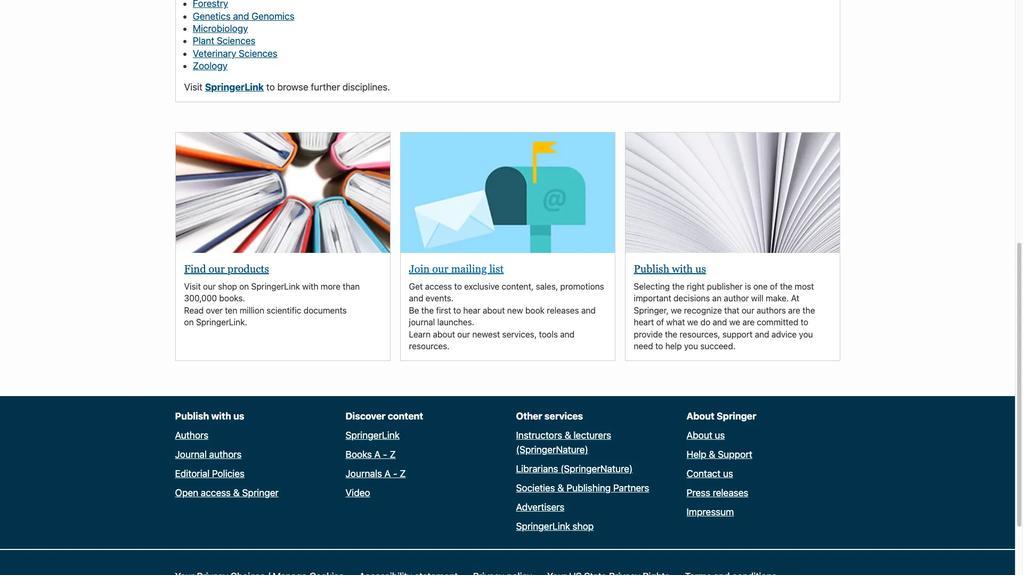 Task type: describe. For each thing, give the bounding box(es) containing it.
editorial
[[175, 469, 210, 480]]

genomics
[[252, 10, 295, 22]]

us up right
[[696, 263, 706, 275]]

librarians (springernature)
[[516, 464, 633, 475]]

find
[[184, 263, 206, 275]]

1 horizontal spatial releases
[[713, 488, 749, 499]]

contact us link
[[687, 469, 733, 480]]

societies & publishing partners
[[516, 483, 649, 494]]

the inside get access to exclusive content, sales, promotions and events. be the first to hear about new book releases and journal launches. learn about our newest services, tools and resources.
[[421, 306, 434, 315]]

- for books a - z
[[383, 450, 387, 461]]

contact us
[[687, 469, 733, 480]]

than
[[343, 282, 360, 292]]

to right committed at right
[[801, 318, 809, 327]]

press releases link
[[687, 488, 749, 499]]

get access to exclusive content, sales, promotions and events. be the first to hear about new book releases and journal launches. learn about our newest services, tools and resources.
[[409, 282, 604, 351]]

journal
[[175, 450, 207, 461]]

& for instructors
[[565, 430, 571, 442]]

committed
[[757, 318, 799, 327]]

open access & springer
[[175, 488, 279, 499]]

zoology
[[193, 60, 228, 71]]

be
[[409, 306, 419, 315]]

and right the tools
[[560, 330, 575, 339]]

publishing
[[567, 483, 611, 494]]

documents
[[304, 306, 347, 315]]

support
[[718, 450, 753, 461]]

us up help & support link
[[715, 430, 725, 442]]

services
[[545, 411, 583, 422]]

help
[[687, 450, 707, 461]]

events.
[[426, 294, 454, 304]]

publish a book image
[[626, 133, 840, 253]]

content
[[388, 411, 423, 422]]

important
[[634, 294, 672, 304]]

discover
[[346, 411, 386, 422]]

our inside selecting the right publisher is one of the most important decisions an author will make. at springer, we recognize that our authors are the heart of what we do and we are committed to provide the resources, support and advice you need to help you succeed.
[[742, 306, 755, 315]]

publisher
[[707, 282, 743, 292]]

join
[[409, 263, 430, 275]]

policies
[[212, 469, 245, 480]]

and inside "genetics and genomics microbiology plant sciences veterinary sciences zoology"
[[233, 10, 249, 22]]

sales,
[[536, 282, 558, 292]]

browse
[[277, 81, 308, 92]]

0 horizontal spatial about
[[433, 330, 455, 339]]

0 horizontal spatial with
[[211, 411, 231, 422]]

our for mailing
[[432, 263, 449, 275]]

to up launches. at left bottom
[[453, 306, 461, 315]]

other services
[[516, 411, 583, 422]]

instructors & lecturers (springernature)
[[516, 430, 612, 456]]

about for about springer
[[687, 411, 715, 422]]

springerlink inside the visit our shop on springerlink with more than 300,000 books. read over ten million scientific documents on springerlink.
[[251, 282, 300, 292]]

open access & springer link
[[175, 488, 279, 499]]

make. at
[[766, 294, 800, 304]]

access for to
[[425, 282, 452, 292]]

0 vertical spatial about
[[483, 306, 505, 315]]

to left the browse
[[266, 81, 275, 92]]

heart
[[634, 318, 654, 327]]

partners
[[613, 483, 649, 494]]

zoology link
[[193, 60, 228, 71]]

advertisers
[[516, 502, 565, 514]]

a for books
[[374, 450, 381, 461]]

more
[[321, 282, 341, 292]]

recognize
[[684, 306, 722, 315]]

& down policies
[[233, 488, 240, 499]]

video
[[346, 488, 370, 499]]

1 horizontal spatial of
[[770, 282, 778, 292]]

journals
[[346, 469, 382, 480]]

300,000
[[184, 294, 217, 304]]

join our mailing list link
[[409, 263, 504, 275]]

plant sciences link
[[193, 35, 256, 47]]

veterinary
[[193, 48, 236, 59]]

z for journals a - z
[[400, 469, 406, 480]]

new
[[507, 306, 523, 315]]

1 vertical spatial of
[[656, 318, 664, 327]]

join our mailing list
[[409, 263, 504, 275]]

instructors
[[516, 430, 562, 442]]

1 vertical spatial you
[[684, 342, 698, 351]]

content,
[[502, 282, 534, 292]]

video link
[[346, 488, 370, 499]]

about us
[[687, 430, 725, 442]]

us down support
[[723, 469, 733, 480]]

right
[[687, 282, 705, 292]]

genetics and genomics microbiology plant sciences veterinary sciences zoology
[[193, 10, 295, 71]]

discover content
[[346, 411, 423, 422]]

do
[[701, 318, 711, 327]]

instructors & lecturers (springernature) link
[[516, 430, 612, 456]]

0 horizontal spatial we
[[671, 306, 682, 315]]

mailing
[[451, 263, 487, 275]]

the up make. at
[[780, 282, 793, 292]]

resources.
[[409, 342, 450, 351]]

genetics and genomics link
[[193, 10, 295, 22]]

plant
[[193, 35, 214, 47]]

find our products
[[184, 263, 269, 275]]

genetics
[[193, 10, 231, 22]]

0 horizontal spatial authors
[[209, 450, 242, 461]]

0 horizontal spatial publish
[[175, 411, 209, 422]]

ten
[[225, 306, 237, 315]]

librarians (springernature) link
[[516, 464, 633, 475]]

press
[[687, 488, 711, 499]]

1 vertical spatial are
[[743, 318, 755, 327]]

1 vertical spatial springer
[[242, 488, 279, 499]]

journals a - z
[[346, 469, 406, 480]]

1 horizontal spatial springer
[[717, 411, 757, 422]]

and down committed at right
[[755, 330, 769, 339]]

most
[[795, 282, 814, 292]]



Task type: vqa. For each thing, say whether or not it's contained in the screenshot.
the inside the Get access to exclusive content, sales, promotions and events. Be the first to hear about new book releases and journal launches. Learn about our newest services, tools and resources.
yes



Task type: locate. For each thing, give the bounding box(es) containing it.
the left right
[[672, 282, 685, 292]]

with up right
[[672, 263, 693, 275]]

0 vertical spatial (springernature)
[[516, 445, 588, 456]]

1 horizontal spatial we
[[687, 318, 698, 327]]

publish up authors
[[175, 411, 209, 422]]

1 vertical spatial a
[[385, 469, 391, 480]]

about for about us
[[687, 430, 713, 442]]

you right the advice
[[799, 330, 813, 339]]

(springernature) inside instructors & lecturers (springernature)
[[516, 445, 588, 456]]

2 horizontal spatial with
[[672, 263, 693, 275]]

a
[[374, 450, 381, 461], [385, 469, 391, 480]]

authors link
[[175, 430, 209, 442]]

help
[[666, 342, 682, 351]]

0 vertical spatial a
[[374, 450, 381, 461]]

0 horizontal spatial publish with us
[[175, 411, 244, 422]]

1 vertical spatial releases
[[713, 488, 749, 499]]

visit for visit springerlink to browse further disciplines.
[[184, 81, 203, 92]]

1 vertical spatial authors
[[209, 450, 242, 461]]

the up journal
[[421, 306, 434, 315]]

1 vertical spatial shop
[[573, 521, 594, 533]]

0 horizontal spatial are
[[743, 318, 755, 327]]

with left more
[[302, 282, 319, 292]]

1 horizontal spatial z
[[400, 469, 406, 480]]

0 horizontal spatial springerlink link
[[205, 81, 264, 92]]

z for books a - z
[[390, 450, 396, 461]]

0 horizontal spatial of
[[656, 318, 664, 327]]

our up "300,000"
[[203, 282, 216, 292]]

sciences down plant sciences link
[[239, 48, 278, 59]]

0 vertical spatial access
[[425, 282, 452, 292]]

and up microbiology link
[[233, 10, 249, 22]]

to down join our mailing list
[[454, 282, 462, 292]]

1 horizontal spatial with
[[302, 282, 319, 292]]

journal
[[409, 318, 435, 327]]

0 vertical spatial releases
[[547, 306, 579, 315]]

springerlink link for veterinary sciences
[[205, 81, 264, 92]]

1 horizontal spatial a
[[385, 469, 391, 480]]

decisions
[[674, 294, 710, 304]]

1 horizontal spatial publish
[[634, 263, 670, 275]]

visit our shop on springerlink with more than 300,000 books. read over ten million scientific documents on springerlink.
[[184, 282, 360, 327]]

publish
[[634, 263, 670, 275], [175, 411, 209, 422]]

about
[[687, 411, 715, 422], [687, 430, 713, 442]]

our right join
[[432, 263, 449, 275]]

we left do
[[687, 318, 698, 327]]

access up events.
[[425, 282, 452, 292]]

authors
[[175, 430, 209, 442]]

authors up policies
[[209, 450, 242, 461]]

books.
[[219, 294, 245, 304]]

1 vertical spatial access
[[201, 488, 231, 499]]

are up support
[[743, 318, 755, 327]]

1 vertical spatial publish
[[175, 411, 209, 422]]

selecting the right publisher is one of the most important decisions an author will make. at springer, we recognize that our authors are the heart of what we do and we are committed to provide the resources, support and advice you need to help you succeed.
[[634, 282, 815, 351]]

are down make. at
[[788, 306, 801, 315]]

0 vertical spatial springer
[[717, 411, 757, 422]]

open
[[175, 488, 198, 499]]

you down resources,
[[684, 342, 698, 351]]

1 horizontal spatial -
[[393, 469, 397, 480]]

& inside instructors & lecturers (springernature)
[[565, 430, 571, 442]]

us up journal authors
[[233, 411, 244, 422]]

press releases
[[687, 488, 749, 499]]

that
[[724, 306, 740, 315]]

0 vertical spatial z
[[390, 450, 396, 461]]

z right journals
[[400, 469, 406, 480]]

societies
[[516, 483, 555, 494]]

visit
[[184, 81, 203, 92], [184, 282, 201, 292]]

1 vertical spatial springerlink link
[[346, 430, 400, 442]]

contact
[[687, 469, 721, 480]]

1 horizontal spatial about
[[483, 306, 505, 315]]

books a - z link
[[346, 450, 396, 461]]

a for journals
[[385, 469, 391, 480]]

0 horizontal spatial shop
[[218, 282, 237, 292]]

newest
[[472, 330, 500, 339]]

to down provide the
[[656, 342, 663, 351]]

of right one
[[770, 282, 778, 292]]

releases up impressum link
[[713, 488, 749, 499]]

our inside the visit our shop on springerlink with more than 300,000 books. read over ten million scientific documents on springerlink.
[[203, 282, 216, 292]]

1 about from the top
[[687, 411, 715, 422]]

2 visit from the top
[[184, 282, 201, 292]]

a right books
[[374, 450, 381, 461]]

0 vertical spatial sciences
[[217, 35, 256, 47]]

our for products
[[209, 263, 225, 275]]

products
[[227, 263, 269, 275]]

0 vertical spatial publish with us
[[634, 263, 706, 275]]

& for help
[[709, 450, 716, 461]]

sciences up veterinary sciences "link" on the left top of page
[[217, 35, 256, 47]]

will
[[751, 294, 764, 304]]

on
[[239, 282, 249, 292]]

shop up books.
[[218, 282, 237, 292]]

editorial policies
[[175, 469, 245, 480]]

springerlink up the scientific
[[251, 282, 300, 292]]

and down promotions
[[581, 306, 596, 315]]

0 horizontal spatial z
[[390, 450, 396, 461]]

one
[[754, 282, 768, 292]]

get
[[409, 282, 423, 292]]

million
[[240, 306, 264, 315]]

(springernature) down instructors
[[516, 445, 588, 456]]

springer down policies
[[242, 488, 279, 499]]

1 horizontal spatial publish with us
[[634, 263, 706, 275]]

springerlink down zoology
[[205, 81, 264, 92]]

advice
[[772, 330, 797, 339]]

on springerlink.
[[184, 318, 247, 327]]

other
[[516, 411, 542, 422]]

editorial policies link
[[175, 469, 245, 480]]

springerlink up books a - z
[[346, 430, 400, 442]]

1 horizontal spatial you
[[799, 330, 813, 339]]

springerlink link down zoology
[[205, 81, 264, 92]]

1 horizontal spatial are
[[788, 306, 801, 315]]

our for shop
[[203, 282, 216, 292]]

is
[[745, 282, 751, 292]]

(springernature) up publishing
[[561, 464, 633, 475]]

books
[[346, 450, 372, 461]]

1 vertical spatial -
[[393, 469, 397, 480]]

microbiology link
[[193, 23, 248, 34]]

the down most
[[803, 306, 815, 315]]

access down editorial policies link
[[201, 488, 231, 499]]

succeed.
[[701, 342, 736, 351]]

help & support link
[[687, 450, 753, 461]]

veterinary sciences link
[[193, 48, 278, 59]]

0 vertical spatial authors
[[757, 306, 786, 315]]

about down launches. at left bottom
[[433, 330, 455, 339]]

access for &
[[201, 488, 231, 499]]

shop down 'societies & publishing partners' link
[[573, 521, 594, 533]]

launches.
[[437, 318, 474, 327]]

and right do
[[713, 318, 727, 327]]

help & support
[[687, 450, 753, 461]]

authors inside selecting the right publisher is one of the most important decisions an author will make. at springer, we recognize that our authors are the heart of what we do and we are committed to provide the resources, support and advice you need to help you succeed.
[[757, 306, 786, 315]]

1 vertical spatial sciences
[[239, 48, 278, 59]]

1 vertical spatial visit
[[184, 282, 201, 292]]

visit inside the visit our shop on springerlink with more than 300,000 books. read over ten million scientific documents on springerlink.
[[184, 282, 201, 292]]

1 vertical spatial z
[[400, 469, 406, 480]]

journal authors
[[175, 450, 242, 461]]

- up journals a - z
[[383, 450, 387, 461]]

1 vertical spatial (springernature)
[[561, 464, 633, 475]]

author
[[724, 294, 749, 304]]

1 horizontal spatial shop
[[573, 521, 594, 533]]

& for societies
[[558, 483, 564, 494]]

our right the find
[[209, 263, 225, 275]]

list
[[490, 263, 504, 275]]

springerlink down "advertisers"
[[516, 521, 570, 533]]

0 vertical spatial are
[[788, 306, 801, 315]]

springerlink shop link
[[516, 521, 594, 533]]

releases inside get access to exclusive content, sales, promotions and events. be the first to hear about new book releases and journal launches. learn about our newest services, tools and resources.
[[547, 306, 579, 315]]

learn
[[409, 330, 431, 339]]

first
[[436, 306, 451, 315]]

& down librarians (springernature)
[[558, 483, 564, 494]]

z
[[390, 450, 396, 461], [400, 469, 406, 480]]

a right journals
[[385, 469, 391, 480]]

0 horizontal spatial springer
[[242, 488, 279, 499]]

0 vertical spatial visit
[[184, 81, 203, 92]]

-
[[383, 450, 387, 461], [393, 469, 397, 480]]

0 vertical spatial shop
[[218, 282, 237, 292]]

selecting
[[634, 282, 670, 292]]

0 horizontal spatial -
[[383, 450, 387, 461]]

springerlink shop
[[516, 521, 594, 533]]

with up journal authors link
[[211, 411, 231, 422]]

about left new
[[483, 306, 505, 315]]

about us link
[[687, 430, 725, 442]]

z up journals a - z
[[390, 450, 396, 461]]

0 vertical spatial about
[[687, 411, 715, 422]]

impressum link
[[687, 507, 734, 518]]

with inside the visit our shop on springerlink with more than 300,000 books. read over ten million scientific documents on springerlink.
[[302, 282, 319, 292]]

0 horizontal spatial releases
[[547, 306, 579, 315]]

springer up about us
[[717, 411, 757, 422]]

1 vertical spatial with
[[302, 282, 319, 292]]

lecturers
[[574, 430, 612, 442]]

of up provide the
[[656, 318, 664, 327]]

access inside get access to exclusive content, sales, promotions and events. be the first to hear about new book releases and journal launches. learn about our newest services, tools and resources.
[[425, 282, 452, 292]]

- for journals a - z
[[393, 469, 397, 480]]

and
[[233, 10, 249, 22], [409, 294, 424, 304], [581, 306, 596, 315], [713, 318, 727, 327], [560, 330, 575, 339], [755, 330, 769, 339]]

book
[[526, 306, 545, 315]]

with
[[672, 263, 693, 275], [302, 282, 319, 292], [211, 411, 231, 422]]

releases up the tools
[[547, 306, 579, 315]]

exclusive
[[464, 282, 500, 292]]

1 horizontal spatial access
[[425, 282, 452, 292]]

2 horizontal spatial we
[[730, 318, 741, 327]]

1 vertical spatial about
[[433, 330, 455, 339]]

support
[[723, 330, 753, 339]]

1 horizontal spatial springerlink link
[[346, 430, 400, 442]]

0 horizontal spatial a
[[374, 450, 381, 461]]

(springernature)
[[516, 445, 588, 456], [561, 464, 633, 475]]

1 vertical spatial publish with us
[[175, 411, 244, 422]]

springerlink link up books a - z
[[346, 430, 400, 442]]

colourful books image
[[176, 133, 390, 253]]

authors
[[757, 306, 786, 315], [209, 450, 242, 461]]

0 horizontal spatial you
[[684, 342, 698, 351]]

to
[[266, 81, 275, 92], [454, 282, 462, 292], [453, 306, 461, 315], [801, 318, 809, 327], [656, 342, 663, 351]]

tools
[[539, 330, 558, 339]]

authors up committed at right
[[757, 306, 786, 315]]

2 about from the top
[[687, 430, 713, 442]]

2 vertical spatial with
[[211, 411, 231, 422]]

our down 'will'
[[742, 306, 755, 315]]

publish up selecting
[[634, 263, 670, 275]]

0 vertical spatial you
[[799, 330, 813, 339]]

0 vertical spatial of
[[770, 282, 778, 292]]

further
[[311, 81, 340, 92]]

societies & publishing partners link
[[516, 483, 649, 494]]

visit up "300,000"
[[184, 282, 201, 292]]

publish with us link
[[634, 263, 706, 275]]

visit down zoology
[[184, 81, 203, 92]]

journals a - z link
[[346, 469, 406, 480]]

& right help
[[709, 450, 716, 461]]

& down services
[[565, 430, 571, 442]]

0 vertical spatial springerlink link
[[205, 81, 264, 92]]

1 vertical spatial about
[[687, 430, 713, 442]]

shop inside the visit our shop on springerlink with more than 300,000 books. read over ten million scientific documents on springerlink.
[[218, 282, 237, 292]]

us
[[696, 263, 706, 275], [233, 411, 244, 422], [715, 430, 725, 442], [723, 469, 733, 480]]

publish with us up selecting
[[634, 263, 706, 275]]

about up about us link
[[687, 411, 715, 422]]

0 vertical spatial -
[[383, 450, 387, 461]]

visit for visit our shop on springerlink with more than 300,000 books. read over ten million scientific documents on springerlink.
[[184, 282, 201, 292]]

shop
[[218, 282, 237, 292], [573, 521, 594, 533]]

the
[[672, 282, 685, 292], [780, 282, 793, 292], [421, 306, 434, 315], [803, 306, 815, 315]]

access
[[425, 282, 452, 292], [201, 488, 231, 499]]

0 vertical spatial with
[[672, 263, 693, 275]]

librarians
[[516, 464, 558, 475]]

our down launches. at left bottom
[[457, 330, 470, 339]]

we up what
[[671, 306, 682, 315]]

our inside get access to exclusive content, sales, promotions and events. be the first to hear about new book releases and journal launches. learn about our newest services, tools and resources.
[[457, 330, 470, 339]]

what
[[666, 318, 685, 327]]

1 horizontal spatial authors
[[757, 306, 786, 315]]

and down get
[[409, 294, 424, 304]]

0 vertical spatial publish
[[634, 263, 670, 275]]

springerlink link
[[205, 81, 264, 92], [346, 430, 400, 442]]

join our mailing list image
[[401, 133, 615, 253]]

- down books a - z link
[[393, 469, 397, 480]]

need
[[634, 342, 653, 351]]

we up support
[[730, 318, 741, 327]]

about up help
[[687, 430, 713, 442]]

1 visit from the top
[[184, 81, 203, 92]]

0 horizontal spatial access
[[201, 488, 231, 499]]

publish with us up authors link
[[175, 411, 244, 422]]

springerlink link for open access & springer
[[346, 430, 400, 442]]



